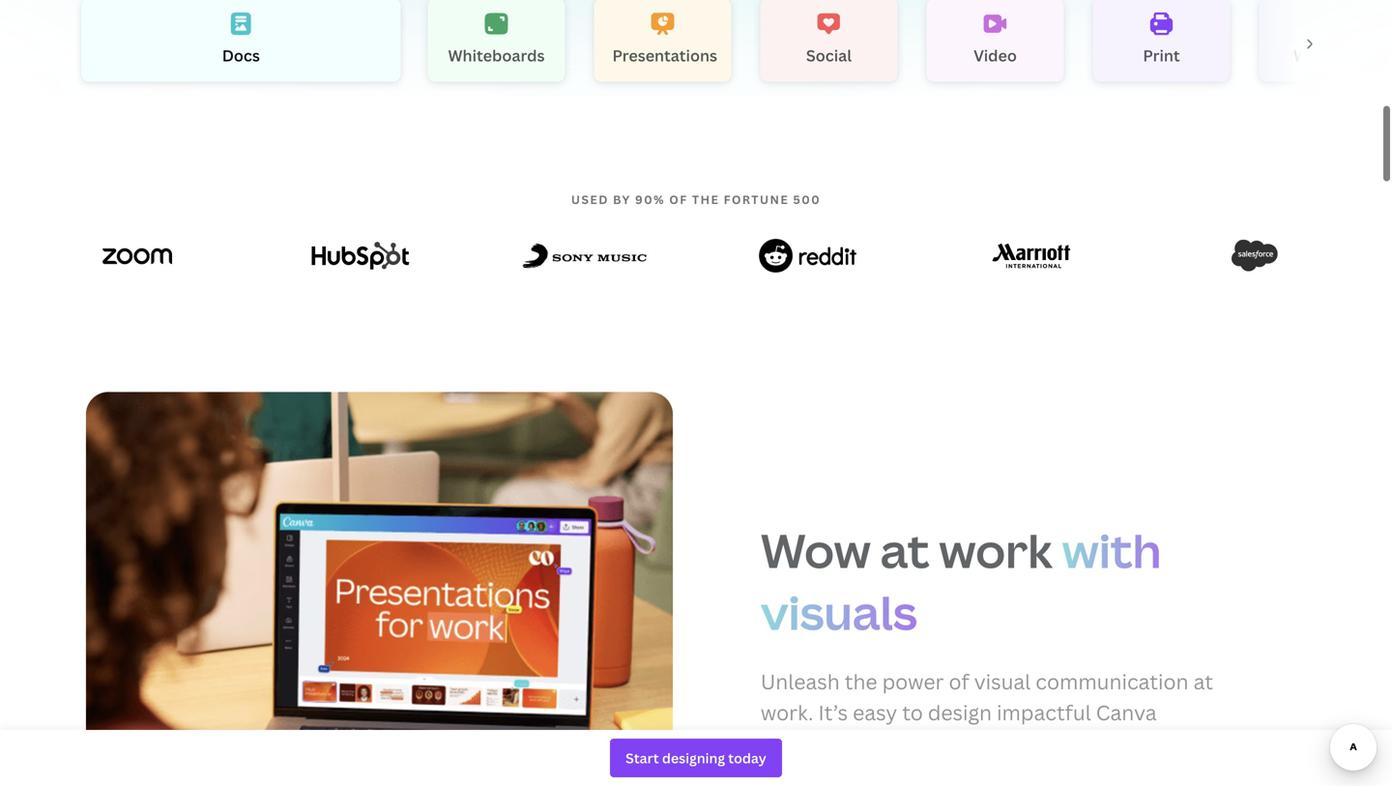 Task type: describe. For each thing, give the bounding box(es) containing it.
with inside with visuals
[[1062, 518, 1162, 582]]

0 horizontal spatial start
[[626, 749, 659, 767]]

0 horizontal spatial at
[[881, 518, 930, 582]]

at inside unleash the power of visual communication at work. it's easy to design impactful canva presentations, docs, videos and more. start with a template and customize your design. ev
[[1194, 668, 1214, 695]]

power
[[883, 668, 944, 695]]

docs
[[222, 45, 260, 66]]

reddit image
[[759, 239, 857, 273]]

500
[[794, 191, 821, 207]]

start designing today
[[626, 749, 767, 767]]

design
[[928, 699, 992, 726]]

docs,
[[907, 730, 961, 757]]

canva
[[1096, 699, 1157, 726]]

work.
[[761, 699, 814, 726]]

marriott image
[[993, 243, 1070, 268]]

social
[[806, 45, 852, 66]]

visual
[[974, 668, 1031, 695]]

design.
[[1051, 761, 1120, 786]]

more.
[[1079, 730, 1136, 757]]

presentations
[[613, 45, 718, 66]]

sony music image
[[523, 243, 646, 268]]

your
[[1001, 761, 1046, 786]]

docs button
[[76, 0, 406, 95]]

to
[[902, 699, 923, 726]]

start designing today link
[[610, 739, 782, 778]]

the
[[692, 191, 720, 207]]

websites
[[1294, 45, 1362, 66]]

with visuals
[[761, 518, 1162, 643]]

start inside unleash the power of visual communication at work. it's easy to design impactful canva presentations, docs, videos and more. start with a template and customize your design. ev
[[1140, 730, 1190, 757]]

unleash
[[761, 668, 840, 695]]

print button
[[1086, 0, 1237, 95]]

communication
[[1036, 668, 1189, 695]]

unleash the power of visual communication at work. it's easy to design impactful canva presentations, docs, videos and more. start with a template and customize your design. ev
[[761, 668, 1253, 786]]

1 horizontal spatial and
[[1037, 730, 1074, 757]]



Task type: locate. For each thing, give the bounding box(es) containing it.
salesforce image
[[1232, 240, 1279, 272]]

of
[[669, 191, 688, 207], [949, 668, 970, 695]]

a
[[1242, 730, 1253, 757]]

1 horizontal spatial start
[[1140, 730, 1190, 757]]

used by 90% of the fortune 500
[[571, 191, 821, 207]]

designing
[[662, 749, 725, 767]]

today
[[728, 749, 767, 767]]

hubspot image
[[312, 242, 410, 270]]

at
[[881, 518, 930, 582], [1194, 668, 1214, 695]]

1 vertical spatial with
[[1195, 730, 1237, 757]]

1 vertical spatial of
[[949, 668, 970, 695]]

0 vertical spatial at
[[881, 518, 930, 582]]

of up design at the bottom of page
[[949, 668, 970, 695]]

start down canva
[[1140, 730, 1190, 757]]

social button
[[754, 0, 905, 95]]

of for power
[[949, 668, 970, 695]]

at right communication
[[1194, 668, 1214, 695]]

with inside unleash the power of visual communication at work. it's easy to design impactful canva presentations, docs, videos and more. start with a template and customize your design. ev
[[1195, 730, 1237, 757]]

1 horizontal spatial with
[[1195, 730, 1237, 757]]

whiteboards button
[[421, 0, 572, 95]]

1 vertical spatial and
[[855, 761, 892, 786]]

start left designing
[[626, 749, 659, 767]]

wow at work
[[761, 518, 1062, 582]]

0 vertical spatial and
[[1037, 730, 1074, 757]]

video
[[974, 45, 1017, 66]]

whiteboards
[[448, 45, 545, 66]]

0 horizontal spatial of
[[669, 191, 688, 207]]

0 vertical spatial with
[[1062, 518, 1162, 582]]

of for 90%
[[669, 191, 688, 207]]

the
[[845, 668, 878, 695]]

and down presentations, on the bottom right of page
[[855, 761, 892, 786]]

0 horizontal spatial with
[[1062, 518, 1162, 582]]

visuals
[[761, 580, 918, 643]]

90%
[[635, 191, 665, 207]]

by
[[613, 191, 631, 207]]

wow
[[761, 518, 871, 582]]

at right wow
[[881, 518, 930, 582]]

easy
[[853, 699, 898, 726]]

websites button
[[1253, 0, 1393, 95]]

0 horizontal spatial and
[[855, 761, 892, 786]]

of inside unleash the power of visual communication at work. it's easy to design impactful canva presentations, docs, videos and more. start with a template and customize your design. ev
[[949, 668, 970, 695]]

video button
[[920, 0, 1071, 95]]

impactful
[[997, 699, 1091, 726]]

work
[[939, 518, 1053, 582]]

customize
[[897, 761, 996, 786]]

of left the
[[669, 191, 688, 207]]

fortune
[[724, 191, 789, 207]]

presentations button
[[587, 0, 738, 95]]

1 horizontal spatial at
[[1194, 668, 1214, 695]]

used
[[571, 191, 609, 207]]

1 vertical spatial at
[[1194, 668, 1214, 695]]

presentations,
[[761, 730, 902, 757]]

it's
[[819, 699, 848, 726]]

start
[[1140, 730, 1190, 757], [626, 749, 659, 767]]

and down impactful on the right bottom of page
[[1037, 730, 1074, 757]]

with
[[1062, 518, 1162, 582], [1195, 730, 1237, 757]]

0 vertical spatial of
[[669, 191, 688, 207]]

print
[[1143, 45, 1180, 66]]

zoom image
[[102, 247, 172, 264]]

videos
[[966, 730, 1032, 757]]

and
[[1037, 730, 1074, 757], [855, 761, 892, 786]]

template
[[761, 761, 850, 786]]

1 horizontal spatial of
[[949, 668, 970, 695]]



Task type: vqa. For each thing, say whether or not it's contained in the screenshot.
at within Unleash the power of visual communication at work. It's easy to design impactful Canva Presentations, Docs, Videos and more. Start with a template and customize your design. Ev
yes



